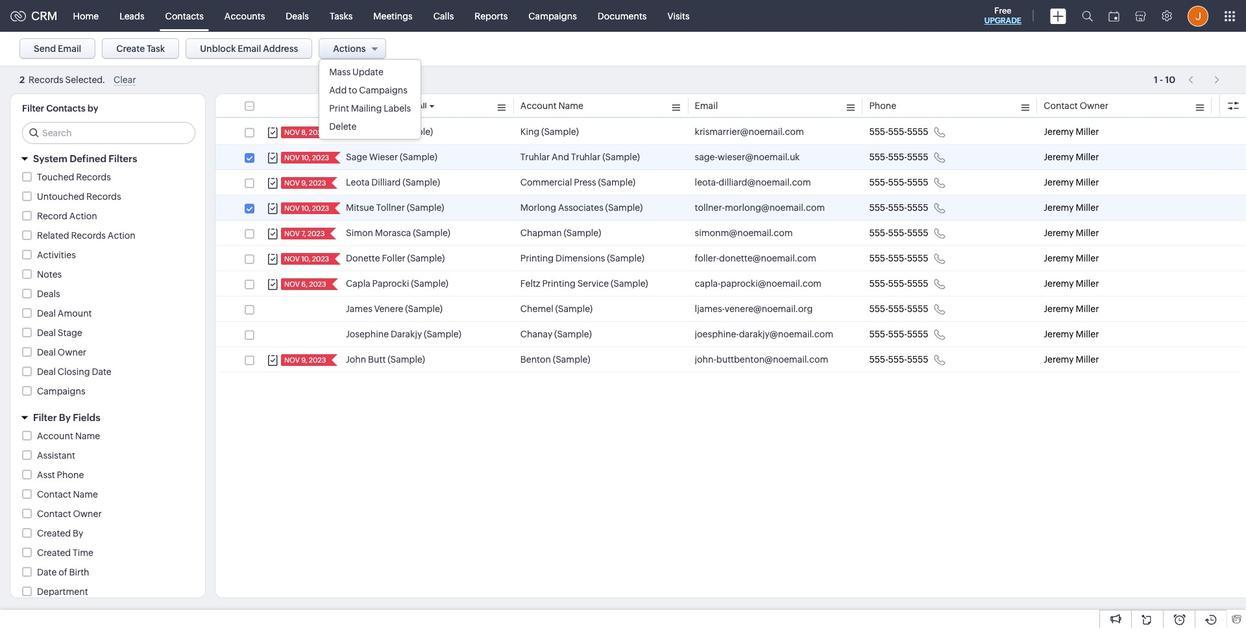 Task type: vqa. For each thing, say whether or not it's contained in the screenshot.


Task type: locate. For each thing, give the bounding box(es) containing it.
crm
[[31, 9, 58, 23]]

2023 for capla
[[309, 280, 326, 288]]

5555 for darakjy@noemail.com
[[907, 329, 929, 339]]

name down asst phone
[[73, 489, 98, 500]]

1 vertical spatial phone
[[57, 470, 84, 480]]

0 vertical spatial campaigns
[[529, 11, 577, 21]]

filter for filter by fields
[[33, 412, 57, 423]]

0 vertical spatial nov 10, 2023 link
[[281, 152, 330, 164]]

2 jeremy from the top
[[1044, 152, 1074, 162]]

nov for donette foller (sample)
[[284, 255, 300, 263]]

2 9, from the top
[[301, 356, 307, 364]]

7 5555 from the top
[[907, 278, 929, 289]]

9 555-555-5555 from the top
[[869, 329, 929, 339]]

deal for deal owner
[[37, 347, 56, 358]]

account name down 'filter by fields'
[[37, 431, 100, 441]]

email right the send
[[58, 43, 81, 54]]

2 nov 10, 2023 from the top
[[284, 204, 329, 212]]

2 vertical spatial nov 10, 2023 link
[[281, 253, 330, 265]]

1 vertical spatial account name
[[37, 431, 100, 441]]

0 vertical spatial owner
[[1080, 101, 1109, 111]]

deal down deal stage
[[37, 347, 56, 358]]

email for unblock
[[238, 43, 261, 54]]

0 vertical spatial 9,
[[301, 179, 307, 187]]

(sample) right foller
[[407, 253, 445, 264]]

created for created time
[[37, 548, 71, 558]]

contact owner
[[1044, 101, 1109, 111], [37, 509, 102, 519]]

10 5555 from the top
[[907, 354, 929, 365]]

truhlar up press on the top left
[[571, 152, 601, 162]]

chapman (sample)
[[520, 228, 601, 238]]

jeremy
[[1044, 127, 1074, 137], [1044, 152, 1074, 162], [1044, 177, 1074, 188], [1044, 203, 1074, 213], [1044, 228, 1074, 238], [1044, 253, 1074, 264], [1044, 278, 1074, 289], [1044, 304, 1074, 314], [1044, 329, 1074, 339], [1044, 354, 1074, 365]]

Search text field
[[23, 123, 195, 143]]

chemel (sample)
[[520, 304, 593, 314]]

1 vertical spatial action
[[108, 230, 136, 241]]

7 miller from the top
[[1076, 278, 1099, 289]]

5555 for venere@noemail.org
[[907, 304, 929, 314]]

miller for dilliard@noemail.com
[[1076, 177, 1099, 188]]

5555 for dilliard@noemail.com
[[907, 177, 929, 188]]

created up created time
[[37, 528, 71, 539]]

nov 9, 2023 left john
[[284, 356, 326, 364]]

account
[[520, 101, 557, 111], [37, 431, 73, 441]]

record action
[[37, 211, 97, 221]]

4 jeremy miller from the top
[[1044, 203, 1099, 213]]

leota-dilliard@noemail.com link
[[695, 176, 811, 189]]

5 jeremy from the top
[[1044, 228, 1074, 238]]

6 5555 from the top
[[907, 253, 929, 264]]

0 vertical spatial records
[[76, 172, 111, 182]]

6 555-555-5555 from the top
[[869, 253, 929, 264]]

filter inside dropdown button
[[33, 412, 57, 423]]

0 vertical spatial printing
[[520, 253, 554, 264]]

2023 right 7,
[[308, 230, 325, 238]]

2023
[[309, 129, 326, 136], [312, 154, 329, 162], [309, 179, 326, 187], [312, 204, 329, 212], [308, 230, 325, 238], [312, 255, 329, 263], [309, 280, 326, 288], [309, 356, 326, 364]]

labels
[[384, 103, 411, 114]]

venere
[[374, 304, 403, 314]]

9 5555 from the top
[[907, 329, 929, 339]]

1 vertical spatial 9,
[[301, 356, 307, 364]]

row group containing kris marrier (sample)
[[215, 119, 1246, 373]]

related
[[37, 230, 69, 241]]

1 horizontal spatial truhlar
[[571, 152, 601, 162]]

4 5555 from the top
[[907, 203, 929, 213]]

nov for capla paprocki (sample)
[[284, 280, 300, 288]]

butt
[[368, 354, 386, 365]]

10 555-555-5555 from the top
[[869, 354, 929, 365]]

nov 10, 2023 link for mitsue
[[281, 203, 330, 214]]

0 vertical spatial by
[[59, 412, 71, 423]]

jeremy miller for darakjy@noemail.com
[[1044, 329, 1099, 339]]

name up kris marrier (sample)
[[382, 101, 407, 111]]

jeremy miller
[[1044, 127, 1099, 137], [1044, 152, 1099, 162], [1044, 177, 1099, 188], [1044, 203, 1099, 213], [1044, 228, 1099, 238], [1044, 253, 1099, 264], [1044, 278, 1099, 289], [1044, 304, 1099, 314], [1044, 329, 1099, 339], [1044, 354, 1099, 365]]

(sample) right paprocki at the top of page
[[411, 278, 449, 289]]

10, for mitsue
[[301, 204, 311, 212]]

1 deal from the top
[[37, 308, 56, 319]]

2023 for kris
[[309, 129, 326, 136]]

1 vertical spatial deals
[[37, 289, 60, 299]]

2023 right 6,
[[309, 280, 326, 288]]

9 miller from the top
[[1076, 329, 1099, 339]]

2 nov 9, 2023 link from the top
[[281, 354, 327, 366]]

navigation
[[1182, 70, 1227, 89]]

1 created from the top
[[37, 528, 71, 539]]

account name up king (sample) link
[[520, 101, 584, 111]]

jeremy for buttbenton@noemail.com
[[1044, 354, 1074, 365]]

2 vertical spatial records
[[71, 230, 106, 241]]

action down untouched records
[[108, 230, 136, 241]]

search image
[[1082, 10, 1093, 21]]

2 miller from the top
[[1076, 152, 1099, 162]]

10, down nov 8, 2023
[[301, 154, 311, 162]]

10 jeremy from the top
[[1044, 354, 1074, 365]]

2023 up nov 7, 2023
[[312, 204, 329, 212]]

5555 for buttbenton@noemail.com
[[907, 354, 929, 365]]

free
[[995, 6, 1012, 16]]

(sample) down darakjy
[[388, 354, 425, 365]]

email up "krismarrier@noemail.com"
[[695, 101, 718, 111]]

paprocki
[[372, 278, 409, 289]]

account up assistant
[[37, 431, 73, 441]]

3 miller from the top
[[1076, 177, 1099, 188]]

filter up assistant
[[33, 412, 57, 423]]

reports link
[[464, 0, 518, 31]]

josephine darakjy (sample)
[[346, 329, 461, 339]]

7 555-555-5555 from the top
[[869, 278, 929, 289]]

john-buttbenton@noemail.com
[[695, 354, 828, 365]]

4 jeremy from the top
[[1044, 203, 1074, 213]]

visits
[[668, 11, 690, 21]]

action
[[69, 211, 97, 221], [108, 230, 136, 241]]

2023 for sage
[[312, 154, 329, 162]]

chapman
[[520, 228, 562, 238]]

0 vertical spatial contacts
[[165, 11, 204, 21]]

0 vertical spatial account
[[520, 101, 557, 111]]

email left address
[[238, 43, 261, 54]]

7 nov from the top
[[284, 280, 300, 288]]

(sample) right darakjy
[[424, 329, 461, 339]]

4 miller from the top
[[1076, 203, 1099, 213]]

555-555-5555 for wieser@noemail.uk
[[869, 152, 929, 162]]

1 horizontal spatial by
[[73, 528, 83, 539]]

deal up deal stage
[[37, 308, 56, 319]]

nov 10, 2023 link up nov 6, 2023
[[281, 253, 330, 265]]

0 horizontal spatial by
[[59, 412, 71, 423]]

campaigns down closing
[[37, 386, 85, 397]]

records down the defined
[[76, 172, 111, 182]]

date right closing
[[92, 367, 111, 377]]

4 deal from the top
[[37, 367, 56, 377]]

1 horizontal spatial deals
[[286, 11, 309, 21]]

5555 for morlong@noemail.com
[[907, 203, 929, 213]]

5555
[[907, 127, 929, 137], [907, 152, 929, 162], [907, 177, 929, 188], [907, 203, 929, 213], [907, 228, 929, 238], [907, 253, 929, 264], [907, 278, 929, 289], [907, 304, 929, 314], [907, 329, 929, 339], [907, 354, 929, 365]]

2 5555 from the top
[[907, 152, 929, 162]]

deals down notes
[[37, 289, 60, 299]]

3 nov from the top
[[284, 179, 300, 187]]

1 vertical spatial nov 9, 2023 link
[[281, 354, 327, 366]]

deal down deal owner
[[37, 367, 56, 377]]

2 vertical spatial nov 10, 2023
[[284, 255, 329, 263]]

0 vertical spatial nov 9, 2023
[[284, 179, 326, 187]]

buttbenton@noemail.com
[[716, 354, 828, 365]]

2 10, from the top
[[301, 204, 311, 212]]

records down record action
[[71, 230, 106, 241]]

1 vertical spatial account
[[37, 431, 73, 441]]

logo image
[[10, 11, 26, 21]]

records down the touched records
[[86, 191, 121, 202]]

venere@noemail.org
[[725, 304, 813, 314]]

2023 left john
[[309, 356, 326, 364]]

row group
[[215, 119, 1246, 373]]

2023 for leota
[[309, 179, 326, 187]]

profile image
[[1188, 6, 1209, 26]]

(sample) right dilliard on the left top
[[403, 177, 440, 188]]

date
[[92, 367, 111, 377], [37, 567, 57, 578]]

3 5555 from the top
[[907, 177, 929, 188]]

1 horizontal spatial email
[[238, 43, 261, 54]]

truhlar and truhlar (sample)
[[520, 152, 640, 162]]

1 nov 10, 2023 link from the top
[[281, 152, 330, 164]]

555-555-5555 for donette@noemail.com
[[869, 253, 929, 264]]

untouched records
[[37, 191, 121, 202]]

0 vertical spatial account name
[[520, 101, 584, 111]]

miller for morlong@noemail.com
[[1076, 203, 1099, 213]]

2
[[19, 75, 25, 85]]

nov 9, 2023 link left john
[[281, 354, 327, 366]]

9, down 8,
[[301, 179, 307, 187]]

created down created by
[[37, 548, 71, 558]]

555-
[[869, 127, 888, 137], [888, 127, 907, 137], [869, 152, 888, 162], [888, 152, 907, 162], [869, 177, 888, 188], [888, 177, 907, 188], [869, 203, 888, 213], [888, 203, 907, 213], [869, 228, 888, 238], [888, 228, 907, 238], [869, 253, 888, 264], [888, 253, 907, 264], [869, 278, 888, 289], [888, 278, 907, 289], [869, 304, 888, 314], [888, 304, 907, 314], [869, 329, 888, 339], [888, 329, 907, 339], [869, 354, 888, 365], [888, 354, 907, 365]]

3 jeremy from the top
[[1044, 177, 1074, 188]]

jeremy for paprocki@noemail.com
[[1044, 278, 1074, 289]]

10, up nov 7, 2023
[[301, 204, 311, 212]]

2023 left the leota
[[309, 179, 326, 187]]

assistant
[[37, 450, 75, 461]]

capla paprocki (sample)
[[346, 278, 449, 289]]

0 horizontal spatial campaigns
[[37, 386, 85, 397]]

3 nov 10, 2023 link from the top
[[281, 253, 330, 265]]

0 horizontal spatial contact name
[[37, 489, 98, 500]]

jeremy miller for donette@noemail.com
[[1044, 253, 1099, 264]]

nov 8, 2023
[[284, 129, 326, 136]]

nov 10, 2023 for sage wieser (sample)
[[284, 154, 329, 162]]

2 555-555-5555 from the top
[[869, 152, 929, 162]]

miller for donette@noemail.com
[[1076, 253, 1099, 264]]

0 vertical spatial nov 9, 2023 link
[[281, 177, 327, 189]]

8 miller from the top
[[1076, 304, 1099, 314]]

2 created from the top
[[37, 548, 71, 558]]

0 horizontal spatial truhlar
[[520, 152, 550, 162]]

unblock email address
[[200, 43, 298, 54]]

dilliard@noemail.com
[[719, 177, 811, 188]]

6 nov from the top
[[284, 255, 300, 263]]

9 jeremy from the top
[[1044, 329, 1074, 339]]

create menu element
[[1042, 0, 1074, 31]]

8 555-555-5555 from the top
[[869, 304, 929, 314]]

0 horizontal spatial account name
[[37, 431, 100, 441]]

3 10, from the top
[[301, 255, 311, 263]]

jeremy miller for buttbenton@noemail.com
[[1044, 354, 1099, 365]]

0 vertical spatial phone
[[869, 101, 896, 111]]

sage wieser (sample) link
[[346, 151, 437, 164]]

3 deal from the top
[[37, 347, 56, 358]]

1 jeremy from the top
[[1044, 127, 1074, 137]]

campaigns right reports link
[[529, 11, 577, 21]]

associates
[[558, 203, 603, 213]]

nov 9, 2023 link
[[281, 177, 327, 189], [281, 354, 327, 366]]

john-buttbenton@noemail.com link
[[695, 353, 828, 366]]

9, for leota
[[301, 179, 307, 187]]

(sample) right wieser
[[400, 152, 437, 162]]

printing dimensions (sample)
[[520, 253, 645, 264]]

(sample) down all
[[396, 127, 433, 137]]

account up king
[[520, 101, 557, 111]]

miller
[[1076, 127, 1099, 137], [1076, 152, 1099, 162], [1076, 177, 1099, 188], [1076, 203, 1099, 213], [1076, 228, 1099, 238], [1076, 253, 1099, 264], [1076, 278, 1099, 289], [1076, 304, 1099, 314], [1076, 329, 1099, 339], [1076, 354, 1099, 365]]

(sample) inside 'link'
[[411, 278, 449, 289]]

date left of at the bottom
[[37, 567, 57, 578]]

contacts up unblock
[[165, 11, 204, 21]]

0 vertical spatial date
[[92, 367, 111, 377]]

campaigns up print mailing labels
[[359, 85, 408, 95]]

service
[[577, 278, 609, 289]]

nov 10, 2023 link down nov 8, 2023
[[281, 152, 330, 164]]

6 miller from the top
[[1076, 253, 1099, 264]]

6 jeremy miller from the top
[[1044, 253, 1099, 264]]

1 vertical spatial contact owner
[[37, 509, 102, 519]]

phone
[[869, 101, 896, 111], [57, 470, 84, 480]]

campaigns link
[[518, 0, 587, 31]]

filter down 2
[[22, 103, 44, 114]]

8 jeremy from the top
[[1044, 304, 1074, 314]]

nov 10, 2023 down nov 8, 2023
[[284, 154, 329, 162]]

(sample) down chanay (sample) link
[[553, 354, 590, 365]]

nov 10, 2023 link up nov 7, 2023
[[281, 203, 330, 214]]

2 nov 10, 2023 link from the top
[[281, 203, 330, 214]]

1 horizontal spatial date
[[92, 367, 111, 377]]

contact name down the add to campaigns
[[346, 101, 407, 111]]

1 horizontal spatial contact owner
[[1044, 101, 1109, 111]]

filter by fields
[[33, 412, 100, 423]]

jeremy miller for dilliard@noemail.com
[[1044, 177, 1099, 188]]

1 nov from the top
[[284, 129, 300, 136]]

2023 up nov 6, 2023
[[312, 255, 329, 263]]

leads
[[120, 11, 144, 21]]

10 miller from the top
[[1076, 354, 1099, 365]]

jeremy miller for wieser@noemail.uk
[[1044, 152, 1099, 162]]

name down "fields" at bottom
[[75, 431, 100, 441]]

(sample) right tollner
[[407, 203, 444, 213]]

nov 10, 2023 up nov 6, 2023
[[284, 255, 329, 263]]

5555 for wieser@noemail.uk
[[907, 152, 929, 162]]

0 horizontal spatial action
[[69, 211, 97, 221]]

donette foller (sample) link
[[346, 252, 445, 265]]

1 9, from the top
[[301, 179, 307, 187]]

8 nov from the top
[[284, 356, 300, 364]]

10, up nov 6, 2023
[[301, 255, 311, 263]]

4 nov from the top
[[284, 204, 300, 212]]

1 vertical spatial created
[[37, 548, 71, 558]]

0 vertical spatial created
[[37, 528, 71, 539]]

deal for deal stage
[[37, 328, 56, 338]]

(sample) up service in the top left of the page
[[607, 253, 645, 264]]

by for created
[[73, 528, 83, 539]]

1 5555 from the top
[[907, 127, 929, 137]]

commercial
[[520, 177, 572, 188]]

miller for darakjy@noemail.com
[[1076, 329, 1099, 339]]

3 nov 10, 2023 from the top
[[284, 255, 329, 263]]

1 nov 9, 2023 link from the top
[[281, 177, 327, 189]]

2023 down nov 8, 2023
[[312, 154, 329, 162]]

2 jeremy miller from the top
[[1044, 152, 1099, 162]]

deals up address
[[286, 11, 309, 21]]

8 jeremy miller from the top
[[1044, 304, 1099, 314]]

9 jeremy miller from the top
[[1044, 329, 1099, 339]]

nov 9, 2023 link down nov 8, 2023 link
[[281, 177, 327, 189]]

(sample) up darakjy
[[405, 304, 443, 314]]

morlong@noemail.com
[[725, 203, 825, 213]]

1 vertical spatial 10,
[[301, 204, 311, 212]]

deal for deal closing date
[[37, 367, 56, 377]]

(sample) right associates
[[605, 203, 643, 213]]

nov 9, 2023 down nov 8, 2023
[[284, 179, 326, 187]]

555-555-5555 for paprocki@noemail.com
[[869, 278, 929, 289]]

deal left stage
[[37, 328, 56, 338]]

owner
[[1080, 101, 1109, 111], [58, 347, 86, 358], [73, 509, 102, 519]]

truhlar left and
[[520, 152, 550, 162]]

system
[[33, 153, 67, 164]]

leota-dilliard@noemail.com
[[695, 177, 811, 188]]

(sample) right morasca
[[413, 228, 450, 238]]

1 horizontal spatial phone
[[869, 101, 896, 111]]

1 10, from the top
[[301, 154, 311, 162]]

0 vertical spatial filter
[[22, 103, 44, 114]]

3 jeremy miller from the top
[[1044, 177, 1099, 188]]

1 vertical spatial filter
[[33, 412, 57, 423]]

department
[[37, 587, 88, 597]]

by left "fields" at bottom
[[59, 412, 71, 423]]

1 nov 9, 2023 from the top
[[284, 179, 326, 187]]

7 jeremy miller from the top
[[1044, 278, 1099, 289]]

0 vertical spatial deals
[[286, 11, 309, 21]]

jeremy for donette@noemail.com
[[1044, 253, 1074, 264]]

1 vertical spatial contacts
[[46, 103, 85, 114]]

by inside dropdown button
[[59, 412, 71, 423]]

1 nov 10, 2023 from the top
[[284, 154, 329, 162]]

printing inside printing dimensions (sample) link
[[520, 253, 554, 264]]

5 nov from the top
[[284, 230, 300, 238]]

visits link
[[657, 0, 700, 31]]

by up time
[[73, 528, 83, 539]]

1 vertical spatial date
[[37, 567, 57, 578]]

1 vertical spatial nov 10, 2023 link
[[281, 203, 330, 214]]

jeremy miller for paprocki@noemail.com
[[1044, 278, 1099, 289]]

asst phone
[[37, 470, 84, 480]]

0 horizontal spatial account
[[37, 431, 73, 441]]

2023 for donette
[[312, 255, 329, 263]]

1 vertical spatial printing
[[542, 278, 576, 289]]

crm link
[[10, 9, 58, 23]]

printing down chapman
[[520, 253, 554, 264]]

create menu image
[[1050, 8, 1066, 24]]

8 5555 from the top
[[907, 304, 929, 314]]

10
[[1165, 74, 1176, 85]]

1 horizontal spatial contact name
[[346, 101, 407, 111]]

1 vertical spatial by
[[73, 528, 83, 539]]

notes
[[37, 269, 62, 280]]

created for created by
[[37, 528, 71, 539]]

unblock email address button
[[186, 38, 312, 59]]

simonm@noemail.com
[[695, 228, 793, 238]]

2 deal from the top
[[37, 328, 56, 338]]

2 nov from the top
[[284, 154, 300, 162]]

6 jeremy from the top
[[1044, 253, 1074, 264]]

2 vertical spatial 10,
[[301, 255, 311, 263]]

2 nov 9, 2023 from the top
[[284, 356, 326, 364]]

email
[[58, 43, 81, 54], [238, 43, 261, 54], [695, 101, 718, 111]]

1 vertical spatial nov 9, 2023
[[284, 356, 326, 364]]

0 horizontal spatial date
[[37, 567, 57, 578]]

2 horizontal spatial campaigns
[[529, 11, 577, 21]]

2023 right 8,
[[309, 129, 326, 136]]

10 jeremy miller from the top
[[1044, 354, 1099, 365]]

(sample) down chemel (sample)
[[554, 329, 592, 339]]

0 vertical spatial nov 10, 2023
[[284, 154, 329, 162]]

chemel (sample) link
[[520, 302, 593, 315]]

0 horizontal spatial phone
[[57, 470, 84, 480]]

joesphine-darakjy@noemail.com link
[[695, 328, 833, 341]]

action up the related records action on the top left of the page
[[69, 211, 97, 221]]

10,
[[301, 154, 311, 162], [301, 204, 311, 212], [301, 255, 311, 263]]

nov 10, 2023 up nov 7, 2023
[[284, 204, 329, 212]]

7 jeremy from the top
[[1044, 278, 1074, 289]]

8,
[[301, 129, 307, 136]]

contacts left by
[[46, 103, 85, 114]]

filter contacts by
[[22, 103, 98, 114]]

1 vertical spatial campaigns
[[359, 85, 408, 95]]

jeremy for darakjy@noemail.com
[[1044, 329, 1074, 339]]

foller-
[[695, 253, 719, 264]]

0 horizontal spatial contacts
[[46, 103, 85, 114]]

1 vertical spatial records
[[86, 191, 121, 202]]

3 555-555-5555 from the top
[[869, 177, 929, 188]]

contact name down asst phone
[[37, 489, 98, 500]]

nov 10, 2023 for mitsue tollner (sample)
[[284, 204, 329, 212]]

555-555-5555 for buttbenton@noemail.com
[[869, 354, 929, 365]]

tollner
[[376, 203, 405, 213]]

email for send
[[58, 43, 81, 54]]

2 vertical spatial owner
[[73, 509, 102, 519]]

1 vertical spatial nov 10, 2023
[[284, 204, 329, 212]]

unblock
[[200, 43, 236, 54]]

1 vertical spatial contact name
[[37, 489, 98, 500]]

9, left john
[[301, 356, 307, 364]]

printing up chemel (sample) link
[[542, 278, 576, 289]]

1 horizontal spatial account name
[[520, 101, 584, 111]]

555-555-5555
[[869, 127, 929, 137], [869, 152, 929, 162], [869, 177, 929, 188], [869, 203, 929, 213], [869, 228, 929, 238], [869, 253, 929, 264], [869, 278, 929, 289], [869, 304, 929, 314], [869, 329, 929, 339], [869, 354, 929, 365]]

john butt (sample) link
[[346, 353, 425, 366]]

0 vertical spatial 10,
[[301, 154, 311, 162]]

555-555-5555 for dilliard@noemail.com
[[869, 177, 929, 188]]

0 vertical spatial action
[[69, 211, 97, 221]]

4 555-555-5555 from the top
[[869, 203, 929, 213]]

nov 9, 2023 link for leota
[[281, 177, 327, 189]]

0 horizontal spatial email
[[58, 43, 81, 54]]



Task type: describe. For each thing, give the bounding box(es) containing it.
deals inside deals link
[[286, 11, 309, 21]]

john butt (sample)
[[346, 354, 425, 365]]

system defined filters
[[33, 153, 137, 164]]

ljames-venere@noemail.org
[[695, 304, 813, 314]]

home link
[[63, 0, 109, 31]]

(sample) up and
[[541, 127, 579, 137]]

nov 9, 2023 link for john
[[281, 354, 327, 366]]

josephine darakjy (sample) link
[[346, 328, 461, 341]]

birth
[[69, 567, 89, 578]]

chemel
[[520, 304, 553, 314]]

miller for paprocki@noemail.com
[[1076, 278, 1099, 289]]

1 horizontal spatial campaigns
[[359, 85, 408, 95]]

0 vertical spatial contact name
[[346, 101, 407, 111]]

system defined filters button
[[10, 147, 205, 170]]

darakjy
[[391, 329, 422, 339]]

morlong
[[520, 203, 556, 213]]

miller for venere@noemail.org
[[1076, 304, 1099, 314]]

untouched
[[37, 191, 85, 202]]

truhlar and truhlar (sample) link
[[520, 151, 640, 164]]

1 horizontal spatial action
[[108, 230, 136, 241]]

foller-donette@noemail.com link
[[695, 252, 816, 265]]

1 horizontal spatial account
[[520, 101, 557, 111]]

commercial press (sample)
[[520, 177, 636, 188]]

10, for donette
[[301, 255, 311, 263]]

0 horizontal spatial contact owner
[[37, 509, 102, 519]]

nov for john butt (sample)
[[284, 356, 300, 364]]

nov for mitsue tollner (sample)
[[284, 204, 300, 212]]

nov for simon morasca (sample)
[[284, 230, 300, 238]]

jeremy for morlong@noemail.com
[[1044, 203, 1074, 213]]

nov 9, 2023 for leota dilliard (sample)
[[284, 179, 326, 187]]

created time
[[37, 548, 93, 558]]

closing
[[58, 367, 90, 377]]

1 555-555-5555 from the top
[[869, 127, 929, 137]]

leota-
[[695, 177, 719, 188]]

nov for kris marrier (sample)
[[284, 129, 300, 136]]

clear
[[114, 75, 136, 85]]

all
[[418, 102, 427, 110]]

1 miller from the top
[[1076, 127, 1099, 137]]

9, for john
[[301, 356, 307, 364]]

555-555-5555 for darakjy@noemail.com
[[869, 329, 929, 339]]

jeremy for venere@noemail.org
[[1044, 304, 1074, 314]]

create task button
[[102, 38, 179, 59]]

name up king (sample) link
[[559, 101, 584, 111]]

(sample) up 'commercial press (sample)'
[[602, 152, 640, 162]]

by
[[87, 103, 98, 114]]

2023 for mitsue
[[312, 204, 329, 212]]

5555 for paprocki@noemail.com
[[907, 278, 929, 289]]

5 miller from the top
[[1076, 228, 1099, 238]]

and
[[552, 152, 569, 162]]

tollner-morlong@noemail.com
[[695, 203, 825, 213]]

1 - 10
[[1154, 74, 1176, 85]]

jeremy miller for morlong@noemail.com
[[1044, 203, 1099, 213]]

(sample) up printing dimensions (sample) link
[[564, 228, 601, 238]]

home
[[73, 11, 99, 21]]

kris marrier (sample) link
[[346, 125, 433, 138]]

reports
[[475, 11, 508, 21]]

10, for sage
[[301, 154, 311, 162]]

2 vertical spatial campaigns
[[37, 386, 85, 397]]

records for touched
[[76, 172, 111, 182]]

related records action
[[37, 230, 136, 241]]

donette
[[346, 253, 380, 264]]

-
[[1160, 74, 1163, 85]]

james venere (sample) link
[[346, 302, 443, 315]]

dilliard
[[371, 177, 401, 188]]

miller for buttbenton@noemail.com
[[1076, 354, 1099, 365]]

1 vertical spatial owner
[[58, 347, 86, 358]]

nov 7, 2023 link
[[281, 228, 326, 240]]

time
[[73, 548, 93, 558]]

capla-
[[695, 278, 721, 289]]

deal for deal amount
[[37, 308, 56, 319]]

mitsue
[[346, 203, 374, 213]]

records
[[29, 75, 63, 85]]

555-555-5555 for venere@noemail.org
[[869, 304, 929, 314]]

wieser
[[369, 152, 398, 162]]

morlong associates (sample) link
[[520, 201, 643, 214]]

nov 10, 2023 for donette foller (sample)
[[284, 255, 329, 263]]

asst
[[37, 470, 55, 480]]

simon morasca (sample)
[[346, 228, 450, 238]]

2023 for john
[[309, 356, 326, 364]]

jeremy for wieser@noemail.uk
[[1044, 152, 1074, 162]]

joesphine-darakjy@noemail.com
[[695, 329, 833, 339]]

nov 8, 2023 link
[[281, 127, 327, 138]]

john
[[346, 354, 366, 365]]

capla
[[346, 278, 370, 289]]

deal owner
[[37, 347, 86, 358]]

nov 9, 2023 for john butt (sample)
[[284, 356, 326, 364]]

paprocki@noemail.com
[[721, 278, 822, 289]]

0 horizontal spatial deals
[[37, 289, 60, 299]]

2 truhlar from the left
[[571, 152, 601, 162]]

task
[[147, 43, 165, 54]]

(sample) right press on the top left
[[598, 177, 636, 188]]

jeremy miller for venere@noemail.org
[[1044, 304, 1099, 314]]

5555 for donette@noemail.com
[[907, 253, 929, 264]]

darakjy@noemail.com
[[739, 329, 833, 339]]

send email
[[34, 43, 81, 54]]

simonm@noemail.com link
[[695, 227, 793, 240]]

calendar image
[[1109, 11, 1120, 21]]

0 vertical spatial contact owner
[[1044, 101, 1109, 111]]

miller for wieser@noemail.uk
[[1076, 152, 1099, 162]]

profile element
[[1180, 0, 1216, 31]]

donette@noemail.com
[[719, 253, 816, 264]]

sage-wieser@noemail.uk
[[695, 152, 800, 162]]

5 jeremy miller from the top
[[1044, 228, 1099, 238]]

james venere (sample)
[[346, 304, 443, 314]]

mass update
[[329, 67, 384, 77]]

(sample) right service in the top left of the page
[[611, 278, 648, 289]]

print mailing labels
[[329, 103, 411, 114]]

update
[[353, 67, 384, 77]]

add
[[329, 85, 347, 95]]

printing dimensions (sample) link
[[520, 252, 645, 265]]

2023 for simon
[[308, 230, 325, 238]]

touched records
[[37, 172, 111, 182]]

capla paprocki (sample) link
[[346, 277, 449, 290]]

5 555-555-5555 from the top
[[869, 228, 929, 238]]

simon
[[346, 228, 373, 238]]

nov for leota dilliard (sample)
[[284, 179, 300, 187]]

josephine
[[346, 329, 389, 339]]

sage
[[346, 152, 367, 162]]

records for untouched
[[86, 191, 121, 202]]

john-
[[695, 354, 716, 365]]

krismarrier@noemail.com link
[[695, 125, 804, 138]]

stage
[[58, 328, 82, 338]]

555-555-5555 for morlong@noemail.com
[[869, 203, 929, 213]]

1 jeremy miller from the top
[[1044, 127, 1099, 137]]

1
[[1154, 74, 1158, 85]]

5 5555 from the top
[[907, 228, 929, 238]]

activities
[[37, 250, 76, 260]]

benton (sample)
[[520, 354, 590, 365]]

mailing
[[351, 103, 382, 114]]

sage-wieser@noemail.uk link
[[695, 151, 800, 164]]

(sample) down "feltz printing service (sample)" link
[[555, 304, 593, 314]]

nov for sage wieser (sample)
[[284, 154, 300, 162]]

1 horizontal spatial contacts
[[165, 11, 204, 21]]

nov 6, 2023 link
[[281, 278, 328, 290]]

accounts
[[224, 11, 265, 21]]

feltz
[[520, 278, 540, 289]]

records for related
[[71, 230, 106, 241]]

delete
[[329, 121, 357, 132]]

by for filter
[[59, 412, 71, 423]]

2 horizontal spatial email
[[695, 101, 718, 111]]

leota dilliard (sample)
[[346, 177, 440, 188]]

jeremy for dilliard@noemail.com
[[1044, 177, 1074, 188]]

nov 10, 2023 link for donette
[[281, 253, 330, 265]]

2 records selected.
[[19, 75, 105, 85]]

actions
[[333, 43, 366, 54]]

filter for filter contacts by
[[22, 103, 44, 114]]

foller-donette@noemail.com
[[695, 253, 816, 264]]

1 truhlar from the left
[[520, 152, 550, 162]]

printing inside "feltz printing service (sample)" link
[[542, 278, 576, 289]]

nov 10, 2023 link for sage
[[281, 152, 330, 164]]

calls
[[433, 11, 454, 21]]

search element
[[1074, 0, 1101, 32]]

meetings link
[[363, 0, 423, 31]]



